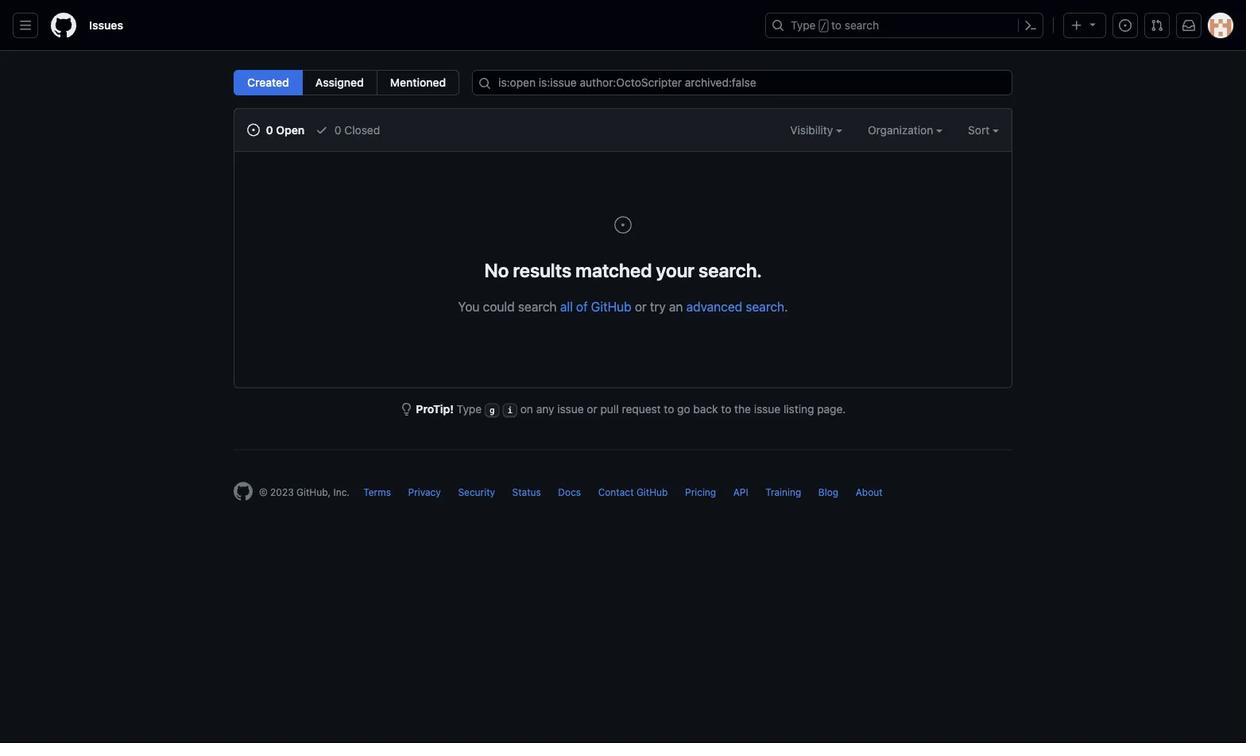 Task type: locate. For each thing, give the bounding box(es) containing it.
visibility button
[[790, 122, 843, 138]]

2 0 from the left
[[335, 123, 341, 136]]

2 issue from the left
[[754, 403, 781, 416]]

you could search all of github or try an advanced search .
[[458, 299, 788, 314]]

0 vertical spatial or
[[635, 299, 647, 314]]

organization
[[868, 123, 936, 136]]

1 vertical spatial or
[[587, 403, 598, 416]]

docs link
[[558, 487, 581, 498]]

visibility
[[790, 123, 836, 136]]

1 0 from the left
[[266, 123, 273, 136]]

created
[[247, 76, 289, 89]]

0 horizontal spatial issue opened image
[[247, 124, 260, 136]]

2 horizontal spatial to
[[831, 19, 842, 32]]

0 horizontal spatial or
[[587, 403, 598, 416]]

type left /
[[791, 19, 816, 32]]

check image
[[316, 124, 328, 136]]

to right /
[[831, 19, 842, 32]]

the
[[735, 403, 751, 416]]

i on any issue or pull request to go back to the issue listing page.
[[507, 403, 846, 416]]

of
[[576, 299, 588, 314]]

issue opened image
[[1119, 19, 1132, 32], [247, 124, 260, 136], [614, 215, 633, 234]]

to left the
[[721, 403, 732, 416]]

assigned link
[[302, 70, 377, 95]]

search down search.
[[746, 299, 785, 314]]

light bulb image
[[400, 403, 413, 416]]

status
[[512, 487, 541, 498]]

to
[[831, 19, 842, 32], [664, 403, 674, 416], [721, 403, 732, 416]]

2 horizontal spatial search
[[845, 19, 879, 32]]

© 2023 github, inc.
[[259, 487, 350, 498]]

try
[[650, 299, 666, 314]]

command palette image
[[1025, 19, 1037, 32]]

or left try
[[635, 299, 647, 314]]

inc.
[[333, 487, 350, 498]]

1 vertical spatial issue opened image
[[247, 124, 260, 136]]

issue right the
[[754, 403, 781, 416]]

0 horizontal spatial github
[[591, 299, 632, 314]]

0 for open
[[266, 123, 273, 136]]

closed
[[344, 123, 380, 136]]

1 horizontal spatial or
[[635, 299, 647, 314]]

to left go
[[664, 403, 674, 416]]

go
[[677, 403, 690, 416]]

g
[[490, 405, 495, 415]]

0 vertical spatial issue opened image
[[1119, 19, 1132, 32]]

mentioned
[[390, 76, 446, 89]]

matched
[[576, 259, 652, 281]]

type
[[791, 19, 816, 32], [457, 403, 482, 416]]

search
[[845, 19, 879, 32], [518, 299, 557, 314], [746, 299, 785, 314]]

you
[[458, 299, 480, 314]]

assigned
[[315, 76, 364, 89]]

search right /
[[845, 19, 879, 32]]

request
[[622, 403, 661, 416]]

terms
[[363, 487, 391, 498]]

blog
[[819, 487, 839, 498]]

or left pull
[[587, 403, 598, 416]]

contact
[[598, 487, 634, 498]]

0 inside 'link'
[[335, 123, 341, 136]]

©
[[259, 487, 268, 498]]

0 open
[[263, 123, 305, 136]]

issue
[[557, 403, 584, 416], [754, 403, 781, 416]]

1 horizontal spatial type
[[791, 19, 816, 32]]

2 vertical spatial issue opened image
[[614, 215, 633, 234]]

issue right the any
[[557, 403, 584, 416]]

1 horizontal spatial search
[[746, 299, 785, 314]]

github right of
[[591, 299, 632, 314]]

0 left open
[[266, 123, 273, 136]]

pricing link
[[685, 487, 716, 498]]

0 horizontal spatial 0
[[266, 123, 273, 136]]

issue opened image up no results matched your search.
[[614, 215, 633, 234]]

/
[[821, 21, 827, 32]]

1 horizontal spatial 0
[[335, 123, 341, 136]]

0 closed
[[332, 123, 380, 136]]

1 vertical spatial type
[[457, 403, 482, 416]]

type left g
[[457, 403, 482, 416]]

plus image
[[1071, 19, 1083, 32]]

type / to search
[[791, 19, 879, 32]]

search left all on the left top
[[518, 299, 557, 314]]

0 right check image
[[335, 123, 341, 136]]

issue opened image left the git pull request icon
[[1119, 19, 1132, 32]]

1 horizontal spatial to
[[721, 403, 732, 416]]

an
[[669, 299, 683, 314]]

github right contact
[[637, 487, 668, 498]]

back
[[693, 403, 718, 416]]

advanced search link
[[686, 299, 785, 314]]

github
[[591, 299, 632, 314], [637, 487, 668, 498]]

1 vertical spatial github
[[637, 487, 668, 498]]

privacy
[[408, 487, 441, 498]]

issue opened image left '0 open'
[[247, 124, 260, 136]]

2 horizontal spatial issue opened image
[[1119, 19, 1132, 32]]

0
[[266, 123, 273, 136], [335, 123, 341, 136]]

0 horizontal spatial issue
[[557, 403, 584, 416]]

1 horizontal spatial issue
[[754, 403, 781, 416]]

api
[[733, 487, 748, 498]]

training link
[[766, 487, 801, 498]]

organization button
[[868, 122, 943, 138]]

1 issue from the left
[[557, 403, 584, 416]]

about
[[856, 487, 883, 498]]

or
[[635, 299, 647, 314], [587, 403, 598, 416]]

Search all issues text field
[[472, 70, 1013, 95]]



Task type: vqa. For each thing, say whether or not it's contained in the screenshot.
Menu Bar
no



Task type: describe. For each thing, give the bounding box(es) containing it.
search image
[[479, 77, 491, 90]]

.
[[785, 299, 788, 314]]

issues
[[89, 19, 123, 32]]

0 horizontal spatial to
[[664, 403, 674, 416]]

homepage image
[[234, 482, 253, 501]]

all of github link
[[560, 299, 632, 314]]

terms link
[[363, 487, 391, 498]]

security link
[[458, 487, 495, 498]]

any
[[536, 403, 554, 416]]

0 vertical spatial github
[[591, 299, 632, 314]]

open
[[276, 123, 305, 136]]

all
[[560, 299, 573, 314]]

docs
[[558, 487, 581, 498]]

triangle down image
[[1087, 18, 1099, 31]]

pull
[[601, 403, 619, 416]]

i
[[507, 405, 513, 415]]

mentioned link
[[377, 70, 460, 95]]

issues element
[[234, 70, 460, 95]]

search.
[[699, 259, 762, 281]]

on
[[520, 403, 533, 416]]

security
[[458, 487, 495, 498]]

your
[[656, 259, 695, 281]]

pricing
[[685, 487, 716, 498]]

0 open link
[[247, 122, 305, 138]]

blog link
[[819, 487, 839, 498]]

1 horizontal spatial issue opened image
[[614, 215, 633, 234]]

0 horizontal spatial type
[[457, 403, 482, 416]]

listing
[[784, 403, 814, 416]]

0 vertical spatial type
[[791, 19, 816, 32]]

no results matched your search.
[[484, 259, 762, 281]]

privacy link
[[408, 487, 441, 498]]

created link
[[234, 70, 303, 95]]

git pull request image
[[1151, 19, 1164, 32]]

protip!
[[416, 403, 454, 416]]

protip! type g
[[416, 403, 495, 416]]

2023
[[270, 487, 294, 498]]

api link
[[733, 487, 748, 498]]

no
[[484, 259, 509, 281]]

status link
[[512, 487, 541, 498]]

about link
[[856, 487, 883, 498]]

0 horizontal spatial search
[[518, 299, 557, 314]]

0 for closed
[[335, 123, 341, 136]]

results
[[513, 259, 572, 281]]

sort button
[[968, 122, 999, 138]]

page.
[[817, 403, 846, 416]]

advanced
[[686, 299, 743, 314]]

contact github
[[598, 487, 668, 498]]

training
[[766, 487, 801, 498]]

contact github link
[[598, 487, 668, 498]]

sort
[[968, 123, 990, 136]]

1 horizontal spatial github
[[637, 487, 668, 498]]

could
[[483, 299, 515, 314]]

github,
[[297, 487, 331, 498]]

0 closed link
[[316, 122, 380, 138]]

notifications image
[[1183, 19, 1195, 32]]

Issues search field
[[472, 70, 1013, 95]]

issue opened image inside 0 open link
[[247, 124, 260, 136]]

homepage image
[[51, 13, 76, 38]]



